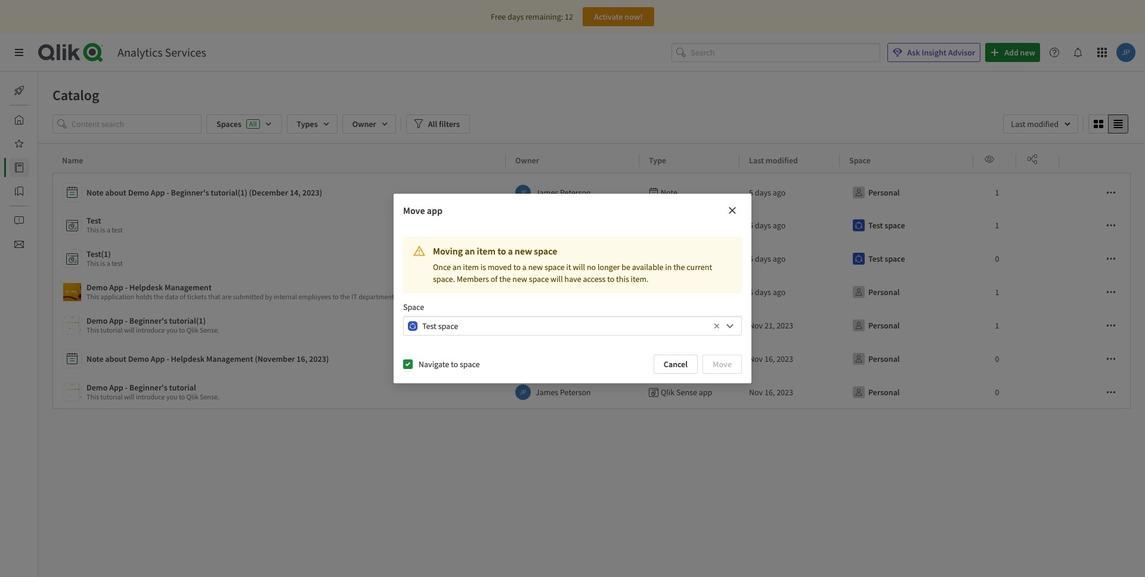 Task type: locate. For each thing, give the bounding box(es) containing it.
2 2023 from the top
[[777, 354, 794, 365]]

1 5 days ago button from the top
[[749, 216, 786, 235]]

0 vertical spatial about
[[105, 187, 126, 198]]

a
[[107, 226, 110, 234], [508, 245, 513, 257], [107, 259, 110, 268], [523, 262, 527, 273]]

item.
[[631, 274, 649, 285]]

1 qlik sense app from the top
[[661, 220, 713, 231]]

to up 'note about demo app - helpdesk management (november 16, 2023)'
[[179, 326, 185, 335]]

app for test(1)
[[699, 254, 713, 264]]

beginner's inside "demo app - beginner's tutorial this tutorial will introduce you to qlik sense."
[[129, 382, 167, 393]]

sense down cancel
[[677, 387, 697, 398]]

0 vertical spatial nov 16, 2023
[[749, 354, 794, 365]]

demo
[[128, 187, 149, 198], [87, 282, 108, 293], [87, 316, 108, 326], [128, 354, 149, 365], [87, 382, 108, 393]]

navigate
[[419, 359, 449, 370]]

6
[[749, 287, 754, 298]]

1 0 cell from the top
[[974, 242, 1017, 276]]

2 5 days ago cell from the top
[[740, 209, 840, 242]]

0 vertical spatial move
[[403, 205, 425, 217]]

you up 'note about demo app - helpdesk management (november 16, 2023)'
[[166, 326, 178, 335]]

note cell for nov
[[640, 342, 740, 376]]

1 qlik sense app cell from the top
[[640, 209, 740, 242]]

5 days ago cell for test(1)
[[740, 242, 840, 276]]

qlik sense app cell for demo app - beginner's tutorial(1)
[[640, 309, 740, 342]]

to right navigate at the left of page
[[451, 359, 458, 370]]

0 vertical spatial test space button
[[850, 216, 908, 235]]

introduce inside the demo app - beginner's tutorial(1) this tutorial will introduce you to qlik sense.
[[136, 326, 165, 335]]

0 vertical spatial test
[[112, 226, 123, 234]]

moving an item to a new space alert
[[403, 237, 742, 294]]

move for move app
[[403, 205, 425, 217]]

to right the moved
[[514, 262, 521, 273]]

1 test space button from the top
[[850, 216, 908, 235]]

test inside the test(1) this is a test
[[112, 259, 123, 268]]

nov 16, 2023 button
[[749, 383, 794, 402]]

16,
[[297, 354, 308, 365], [765, 354, 775, 365], [765, 387, 775, 398]]

2 introduce from the top
[[136, 393, 165, 402]]

1 cell
[[974, 173, 1017, 209], [974, 209, 1017, 242], [974, 276, 1017, 309], [974, 309, 1017, 342]]

2023) right (november
[[309, 354, 329, 365]]

favorites image
[[14, 139, 24, 149]]

test up the test(1) this is a test
[[112, 226, 123, 234]]

new
[[515, 245, 532, 257], [528, 262, 543, 273], [513, 274, 527, 285]]

2 nov 16, 2023 cell from the top
[[740, 376, 840, 409]]

catalog up home
[[53, 86, 99, 104]]

you inside the demo app - beginner's tutorial(1) this tutorial will introduce you to qlik sense.
[[166, 326, 178, 335]]

app
[[427, 205, 443, 217], [699, 220, 713, 231], [699, 254, 713, 264], [699, 287, 713, 298], [699, 320, 713, 331], [699, 387, 713, 398]]

ago for test
[[773, 220, 786, 231]]

2 test space cell from the top
[[840, 242, 974, 276]]

james
[[536, 187, 559, 198], [536, 220, 559, 231], [536, 254, 559, 264], [536, 287, 559, 298], [536, 387, 559, 398]]

advisor
[[949, 47, 976, 58]]

test space button for 1
[[850, 216, 908, 235]]

test right test(1)
[[112, 259, 123, 268]]

sense.
[[200, 326, 220, 335], [200, 393, 220, 402]]

note about demo app - helpdesk management (november 16, 2023)
[[87, 354, 329, 365]]

qlik sense app
[[661, 220, 713, 231], [661, 254, 713, 264], [661, 287, 713, 298], [661, 320, 713, 331], [661, 387, 713, 398]]

you down 'note about demo app - helpdesk management (november 16, 2023)'
[[166, 393, 178, 402]]

2023) right 14,
[[302, 187, 322, 198]]

1 vertical spatial about
[[105, 354, 126, 365]]

1 nov 16, 2023 cell from the top
[[740, 342, 840, 376]]

test for test
[[112, 226, 123, 234]]

sense up cancel
[[677, 320, 697, 331]]

1 james peterson image from the top
[[516, 218, 531, 233]]

nov inside cell
[[749, 320, 763, 331]]

2 vertical spatial 5 days ago
[[749, 254, 786, 264]]

have
[[565, 274, 582, 285]]

0 horizontal spatial tutorial(1)
[[169, 316, 206, 326]]

used in image
[[1028, 154, 1038, 164]]

demo for demo app - helpdesk management
[[87, 282, 108, 293]]

about up "demo app - beginner's tutorial this tutorial will introduce you to qlik sense."
[[105, 354, 126, 365]]

qlik up cancel
[[661, 320, 675, 331]]

catalog inside catalog link
[[38, 162, 65, 173]]

ago
[[773, 187, 786, 198], [773, 220, 786, 231], [773, 254, 786, 264], [773, 287, 786, 298]]

sense up 'current'
[[677, 220, 697, 231]]

1 vertical spatial helpdesk
[[171, 354, 205, 365]]

2 you from the top
[[166, 393, 178, 402]]

demo app - beginner's tutorial this tutorial will introduce you to qlik sense.
[[87, 382, 220, 402]]

2023 inside cell
[[777, 320, 794, 331]]

3 5 days ago cell from the top
[[740, 242, 840, 276]]

2023
[[777, 320, 794, 331], [777, 354, 794, 365], [777, 387, 794, 398]]

3 1 cell from the top
[[974, 276, 1017, 309]]

test space cell
[[840, 209, 974, 242], [840, 242, 974, 276]]

1 sense. from the top
[[200, 326, 220, 335]]

test
[[112, 226, 123, 234], [112, 259, 123, 268]]

4 1 from the top
[[996, 320, 1000, 331]]

2 nov from the top
[[749, 354, 763, 365]]

5 days ago cell
[[740, 173, 840, 209], [740, 209, 840, 242], [740, 242, 840, 276]]

5 sense from the top
[[677, 387, 697, 398]]

1 vertical spatial space
[[403, 302, 424, 313]]

1 test from the top
[[112, 226, 123, 234]]

test for test(1)
[[112, 259, 123, 268]]

catalog
[[53, 86, 99, 104], [38, 162, 65, 173]]

1 nov from the top
[[749, 320, 763, 331]]

activate
[[594, 11, 623, 22]]

qlik sense app image inside demo app - helpdesk management button
[[63, 283, 81, 301]]

3 james from the top
[[536, 254, 559, 264]]

qlik up 'note about demo app - helpdesk management (november 16, 2023)'
[[187, 326, 198, 335]]

type
[[649, 155, 667, 166]]

5 james peterson cell from the top
[[506, 376, 640, 409]]

introduce for tutorial
[[136, 393, 165, 402]]

1 qlik sense app image from the top
[[63, 283, 81, 301]]

sense. down 'note about demo app - helpdesk management (november 16, 2023)'
[[200, 393, 220, 402]]

james for test(1)
[[536, 254, 559, 264]]

1
[[996, 187, 1000, 198], [996, 220, 1000, 231], [996, 287, 1000, 298], [996, 320, 1000, 331]]

tutorial for demo app - beginner's tutorial
[[100, 393, 123, 402]]

0 horizontal spatial move
[[403, 205, 425, 217]]

item up members
[[463, 262, 479, 273]]

1 vertical spatial nov
[[749, 354, 763, 365]]

1 vertical spatial 5
[[749, 220, 754, 231]]

1 vertical spatial you
[[166, 393, 178, 402]]

a down test this is a test
[[107, 259, 110, 268]]

0 vertical spatial james peterson image
[[516, 218, 531, 233]]

2 1 from the top
[[996, 220, 1000, 231]]

personal for nov 21, 2023
[[869, 320, 900, 331]]

(december
[[249, 187, 288, 198]]

3 nov from the top
[[749, 387, 763, 398]]

a up test(1)
[[107, 226, 110, 234]]

move app dialog
[[394, 194, 752, 384]]

6 days ago
[[749, 287, 786, 298]]

days inside button
[[755, 287, 771, 298]]

2 james peterson from the top
[[536, 220, 591, 231]]

0 vertical spatial tutorial(1)
[[211, 187, 247, 198]]

management
[[165, 282, 212, 293], [206, 354, 253, 365]]

1 horizontal spatial an
[[465, 245, 475, 257]]

1 cell for 6 days ago
[[974, 276, 1017, 309]]

introduce
[[136, 326, 165, 335], [136, 393, 165, 402]]

qlik inside the demo app - beginner's tutorial(1) this tutorial will introduce you to qlik sense.
[[187, 326, 198, 335]]

qlik sense app for demo
[[661, 387, 713, 398]]

james peterson image for 6 days ago
[[516, 285, 531, 300]]

qlik sense app image for demo app - beginner's tutorial
[[63, 384, 81, 402]]

0 vertical spatial nov
[[749, 320, 763, 331]]

0 for ago
[[996, 254, 1000, 264]]

5 days ago for 0
[[749, 254, 786, 264]]

1 test space cell from the top
[[840, 209, 974, 242]]

activate now!
[[594, 11, 643, 22]]

the right of
[[499, 274, 511, 285]]

app inside "button"
[[151, 354, 165, 365]]

2 james from the top
[[536, 220, 559, 231]]

helpdesk up "demo app - beginner's tutorial this tutorial will introduce you to qlik sense."
[[171, 354, 205, 365]]

longer
[[598, 262, 620, 273]]

james peterson image for nov 16, 2023
[[516, 385, 531, 400]]

1 vertical spatial catalog
[[38, 162, 65, 173]]

2 qlik sense app from the top
[[661, 254, 713, 264]]

1 test space from the top
[[869, 220, 905, 231]]

0 vertical spatial management
[[165, 282, 212, 293]]

move button
[[703, 355, 742, 374]]

will inside "demo app - beginner's tutorial this tutorial will introduce you to qlik sense."
[[124, 393, 135, 402]]

note cell for 5
[[640, 173, 740, 209]]

2 note cell from the top
[[640, 342, 740, 376]]

1 horizontal spatial tutorial(1)
[[211, 187, 247, 198]]

qlik up in on the top right
[[661, 220, 675, 231]]

personal cell for nov 21, 2023
[[840, 309, 974, 342]]

demo for demo app - beginner's tutorial(1) this tutorial will introduce you to qlik sense.
[[87, 316, 108, 326]]

is inside test this is a test
[[100, 226, 105, 234]]

personal cell for nov 16, 2023
[[840, 376, 974, 409]]

1 5 from the top
[[749, 187, 754, 198]]

2 vertical spatial 5
[[749, 254, 754, 264]]

days for demo app - helpdesk management
[[755, 287, 771, 298]]

james peterson image
[[516, 218, 531, 233], [516, 285, 531, 300]]

alerts
[[38, 215, 58, 226]]

0 horizontal spatial space
[[403, 302, 424, 313]]

1 vertical spatial tutorial(1)
[[169, 316, 206, 326]]

1 vertical spatial move
[[713, 359, 732, 370]]

test inside test this is a test
[[112, 226, 123, 234]]

qlik down 'note about demo app - helpdesk management (november 16, 2023)'
[[187, 393, 198, 402]]

0 vertical spatial 2023
[[777, 320, 794, 331]]

1 0 from the top
[[996, 254, 1000, 264]]

2 qlik sense app cell from the top
[[640, 242, 740, 276]]

2 james peterson image from the top
[[516, 285, 531, 300]]

3 qlik sense app from the top
[[661, 287, 713, 298]]

about for note about demo app - beginner's tutorial(1) (december 14, 2023)
[[105, 187, 126, 198]]

james peterson image
[[516, 185, 531, 200], [516, 251, 531, 267], [516, 318, 531, 334], [516, 385, 531, 400]]

app for demo app - helpdesk management
[[699, 287, 713, 298]]

3 0 from the top
[[996, 387, 1000, 398]]

2 vertical spatial qlik sense app image
[[63, 384, 81, 402]]

test
[[87, 215, 101, 226], [869, 220, 883, 231], [869, 254, 883, 264]]

tutorial(1)
[[211, 187, 247, 198], [169, 316, 206, 326]]

2 personal cell from the top
[[840, 276, 974, 309]]

is
[[100, 226, 105, 234], [100, 259, 105, 268], [481, 262, 486, 273]]

1 vertical spatial test space button
[[850, 249, 908, 268]]

16, inside button
[[765, 387, 775, 398]]

5 qlik sense app cell from the top
[[640, 376, 740, 409]]

3 1 from the top
[[996, 287, 1000, 298]]

4 qlik sense app cell from the top
[[640, 309, 740, 342]]

is down test this is a test
[[100, 259, 105, 268]]

test(1) this is a test
[[87, 249, 123, 268]]

days for test
[[755, 220, 771, 231]]

0 vertical spatial helpdesk
[[129, 282, 163, 293]]

to up the moved
[[498, 245, 506, 257]]

2 1 cell from the top
[[974, 209, 1017, 242]]

demo inside the demo app - beginner's tutorial(1) this tutorial will introduce you to qlik sense.
[[87, 316, 108, 326]]

app
[[151, 187, 165, 198], [109, 282, 123, 293], [109, 316, 123, 326], [151, 354, 165, 365], [109, 382, 123, 393]]

app for demo app - beginner's tutorial(1) this tutorial will introduce you to qlik sense.
[[109, 316, 123, 326]]

sense. inside the demo app - beginner's tutorial(1) this tutorial will introduce you to qlik sense.
[[200, 326, 220, 335]]

2023) for note about demo app - beginner's tutorial(1) (december 14, 2023)
[[302, 187, 322, 198]]

days
[[508, 11, 524, 22], [755, 187, 771, 198], [755, 220, 771, 231], [755, 254, 771, 264], [755, 287, 771, 298]]

2 vertical spatial 2023
[[777, 387, 794, 398]]

2023 for 0
[[777, 387, 794, 398]]

viewed by image
[[985, 154, 995, 164]]

management inside button
[[165, 282, 212, 293]]

subscriptions image
[[14, 240, 24, 249]]

move inside button
[[713, 359, 732, 370]]

2 vertical spatial nov
[[749, 387, 763, 398]]

nov 21, 2023 cell
[[740, 309, 840, 342]]

2 vertical spatial beginner's
[[129, 382, 167, 393]]

james peterson image for 5 days ago
[[516, 218, 531, 233]]

catalog link
[[10, 158, 65, 177]]

1 vertical spatial the
[[499, 274, 511, 285]]

2023) inside "button"
[[309, 354, 329, 365]]

a up the moved
[[508, 245, 513, 257]]

an
[[465, 245, 475, 257], [453, 262, 462, 273]]

0 horizontal spatial an
[[453, 262, 462, 273]]

4 personal from the top
[[869, 354, 900, 365]]

3 0 cell from the top
[[974, 376, 1017, 409]]

1 sense from the top
[[677, 220, 697, 231]]

is up test(1)
[[100, 226, 105, 234]]

you for tutorial
[[166, 393, 178, 402]]

app inside dialog
[[427, 205, 443, 217]]

ago inside button
[[773, 287, 786, 298]]

1 vertical spatial beginner's
[[129, 316, 167, 326]]

sense. for demo app - beginner's tutorial
[[200, 393, 220, 402]]

nov 16, 2023 cell for qlik sense app
[[740, 376, 840, 409]]

-
[[167, 187, 169, 198], [125, 282, 128, 293], [125, 316, 128, 326], [167, 354, 169, 365], [125, 382, 128, 393]]

0 vertical spatial 2023)
[[302, 187, 322, 198]]

5 days ago
[[749, 187, 786, 198], [749, 220, 786, 231], [749, 254, 786, 264]]

collections image
[[14, 187, 24, 196]]

the
[[674, 262, 685, 273], [499, 274, 511, 285]]

0 vertical spatial note cell
[[640, 173, 740, 209]]

app inside "demo app - beginner's tutorial this tutorial will introduce you to qlik sense."
[[109, 382, 123, 393]]

demo inside demo app - helpdesk management button
[[87, 282, 108, 293]]

1 nov 16, 2023 from the top
[[749, 354, 794, 365]]

0 cell
[[974, 242, 1017, 276], [974, 342, 1017, 376], [974, 376, 1017, 409]]

about inside "button"
[[105, 354, 126, 365]]

2 0 from the top
[[996, 354, 1000, 365]]

qlik sense app for test(1)
[[661, 254, 713, 264]]

is up members
[[481, 262, 486, 273]]

test space button
[[850, 216, 908, 235], [850, 249, 908, 268]]

personal cell for 6 days ago
[[840, 276, 974, 309]]

1 vertical spatial 0
[[996, 354, 1000, 365]]

1 vertical spatial nov 16, 2023
[[749, 387, 794, 398]]

2023) inside button
[[302, 187, 322, 198]]

this inside the test(1) this is a test
[[87, 259, 99, 268]]

2 qlik sense app image from the top
[[63, 317, 81, 335]]

the right in on the top right
[[674, 262, 685, 273]]

personal button for nov 16, 2023
[[850, 383, 903, 402]]

app up moving
[[427, 205, 443, 217]]

note cell
[[640, 173, 740, 209], [640, 342, 740, 376]]

1 vertical spatial item
[[463, 262, 479, 273]]

an right moving
[[465, 245, 475, 257]]

1 this from the top
[[87, 226, 99, 234]]

tutorial(1) inside button
[[211, 187, 247, 198]]

qlik sense app cell for test(1)
[[640, 242, 740, 276]]

1 vertical spatial test space
[[869, 254, 905, 264]]

name
[[62, 155, 83, 166]]

1 horizontal spatial the
[[674, 262, 685, 273]]

tutorial inside the demo app - beginner's tutorial(1) this tutorial will introduce you to qlik sense.
[[100, 326, 123, 335]]

1 vertical spatial test
[[112, 259, 123, 268]]

app for demo app - beginner's tutorial this tutorial will introduce you to qlik sense.
[[109, 382, 123, 393]]

0
[[996, 254, 1000, 264], [996, 354, 1000, 365], [996, 387, 1000, 398]]

4 personal cell from the top
[[840, 342, 974, 376]]

1 vertical spatial 2023
[[777, 354, 794, 365]]

introduce for tutorial(1)
[[136, 326, 165, 335]]

qlik inside "demo app - beginner's tutorial this tutorial will introduce you to qlik sense."
[[187, 393, 198, 402]]

2 peterson from the top
[[560, 220, 591, 231]]

1 horizontal spatial move
[[713, 359, 732, 370]]

3 2023 from the top
[[777, 387, 794, 398]]

3 5 days ago from the top
[[749, 254, 786, 264]]

catalog right "catalog" "icon"
[[38, 162, 65, 173]]

- inside "demo app - beginner's tutorial this tutorial will introduce you to qlik sense."
[[125, 382, 128, 393]]

move app
[[403, 205, 443, 217]]

4 ago from the top
[[773, 287, 786, 298]]

app up 'current'
[[699, 220, 713, 231]]

helpdesk up the demo app - beginner's tutorial(1) this tutorial will introduce you to qlik sense.
[[129, 282, 163, 293]]

3 qlik sense app image from the top
[[63, 384, 81, 402]]

demo inside "demo app - beginner's tutorial this tutorial will introduce you to qlik sense."
[[87, 382, 108, 393]]

0 vertical spatial catalog
[[53, 86, 99, 104]]

0 vertical spatial sense.
[[200, 326, 220, 335]]

3 peterson from the top
[[560, 254, 591, 264]]

sense right in on the top right
[[677, 254, 697, 264]]

app inside the demo app - beginner's tutorial(1) this tutorial will introduce you to qlik sense.
[[109, 316, 123, 326]]

app down move button
[[699, 387, 713, 398]]

nov 21, 2023
[[749, 320, 794, 331]]

james peterson cell
[[506, 173, 640, 209], [506, 209, 640, 242], [506, 242, 640, 276], [506, 276, 640, 309], [506, 376, 640, 409]]

0 vertical spatial test space
[[869, 220, 905, 231]]

tutorial for demo app - beginner's tutorial(1)
[[100, 326, 123, 335]]

personal cell
[[840, 173, 974, 209], [840, 276, 974, 309], [840, 309, 974, 342], [840, 342, 974, 376], [840, 376, 974, 409]]

test space cell for 0
[[840, 242, 974, 276]]

note about demo app - beginner's tutorial(1) (december 14, 2023) button
[[63, 181, 501, 205]]

1 vertical spatial note cell
[[640, 342, 740, 376]]

james peterson for test
[[536, 220, 591, 231]]

personal for nov 16, 2023
[[869, 387, 900, 398]]

qlik sense app cell
[[640, 209, 740, 242], [640, 242, 740, 276], [640, 276, 740, 309], [640, 309, 740, 342], [640, 376, 740, 409]]

1 horizontal spatial space
[[850, 155, 871, 166]]

item up the moved
[[477, 245, 496, 257]]

3 5 from the top
[[749, 254, 754, 264]]

2 test space button from the top
[[850, 249, 908, 268]]

a inside the test(1) this is a test
[[107, 259, 110, 268]]

0 vertical spatial space
[[850, 155, 871, 166]]

sense
[[677, 220, 697, 231], [677, 254, 697, 264], [677, 287, 697, 298], [677, 320, 697, 331], [677, 387, 697, 398]]

app inside button
[[109, 282, 123, 293]]

1 vertical spatial new
[[528, 262, 543, 273]]

0 vertical spatial introduce
[[136, 326, 165, 335]]

1 vertical spatial 5 days ago button
[[749, 249, 786, 268]]

move
[[403, 205, 425, 217], [713, 359, 732, 370]]

nov 16, 2023 cell
[[740, 342, 840, 376], [740, 376, 840, 409]]

0 horizontal spatial the
[[499, 274, 511, 285]]

4 james peterson cell from the top
[[506, 276, 640, 309]]

management left (november
[[206, 354, 253, 365]]

sense down 'current'
[[677, 287, 697, 298]]

5
[[749, 187, 754, 198], [749, 220, 754, 231], [749, 254, 754, 264]]

5 for 0
[[749, 254, 754, 264]]

an right once
[[453, 262, 462, 273]]

2 sense. from the top
[[200, 393, 220, 402]]

to
[[498, 245, 506, 257], [514, 262, 521, 273], [607, 274, 615, 285], [179, 326, 185, 335], [451, 359, 458, 370], [179, 393, 185, 402]]

0 vertical spatial you
[[166, 326, 178, 335]]

personal button
[[850, 183, 903, 202], [850, 283, 903, 302], [850, 316, 903, 335], [850, 350, 903, 369], [850, 383, 903, 402]]

to down 'note about demo app - helpdesk management (november 16, 2023)'
[[179, 393, 185, 402]]

about
[[105, 187, 126, 198], [105, 354, 126, 365]]

last modified
[[749, 155, 798, 166]]

1 for 5 days ago
[[996, 220, 1000, 231]]

moved
[[488, 262, 512, 273]]

- inside button
[[125, 282, 128, 293]]

4 james peterson image from the top
[[516, 385, 531, 400]]

5 personal button from the top
[[850, 383, 903, 402]]

5 days ago for 1
[[749, 220, 786, 231]]

tutorial(1) left (december
[[211, 187, 247, 198]]

sense. up 'note about demo app - helpdesk management (november 16, 2023)'
[[200, 326, 220, 335]]

1 vertical spatial sense.
[[200, 393, 220, 402]]

test space for 0
[[869, 254, 905, 264]]

will
[[573, 262, 585, 273], [551, 274, 563, 285], [124, 326, 135, 335], [124, 393, 135, 402]]

tutorial
[[100, 326, 123, 335], [169, 382, 196, 393], [100, 393, 123, 402]]

sense. inside "demo app - beginner's tutorial this tutorial will introduce you to qlik sense."
[[200, 393, 220, 402]]

last
[[749, 155, 764, 166]]

sense for demo
[[677, 387, 697, 398]]

tutorial(1) up 'note about demo app - helpdesk management (november 16, 2023)'
[[169, 316, 206, 326]]

a inside test this is a test
[[107, 226, 110, 234]]

2 ago from the top
[[773, 220, 786, 231]]

space
[[885, 220, 905, 231], [534, 245, 558, 257], [885, 254, 905, 264], [545, 262, 565, 273], [529, 274, 549, 285], [460, 359, 480, 370]]

1 introduce from the top
[[136, 326, 165, 335]]

2 test from the top
[[112, 259, 123, 268]]

3 personal from the top
[[869, 320, 900, 331]]

Content search text field
[[72, 115, 202, 134]]

3 james peterson image from the top
[[516, 318, 531, 334]]

1 vertical spatial introduce
[[136, 393, 165, 402]]

demo inside note about demo app - helpdesk management (november 16, 2023) "button"
[[128, 354, 149, 365]]

it
[[567, 262, 571, 273]]

1 for nov 21, 2023
[[996, 320, 1000, 331]]

app right in on the top right
[[699, 254, 713, 264]]

3 james peterson from the top
[[536, 254, 591, 264]]

nov 16, 2023 cell for note
[[740, 342, 840, 376]]

about up test this is a test
[[105, 187, 126, 198]]

1 vertical spatial management
[[206, 354, 253, 365]]

0 vertical spatial 5 days ago button
[[749, 216, 786, 235]]

1 2023 from the top
[[777, 320, 794, 331]]

last modified image
[[1004, 115, 1079, 134]]

- inside the demo app - beginner's tutorial(1) this tutorial will introduce you to qlik sense.
[[125, 316, 128, 326]]

nov 16, 2023
[[749, 354, 794, 365], [749, 387, 794, 398]]

5 days ago button
[[749, 216, 786, 235], [749, 249, 786, 268]]

of
[[491, 274, 498, 285]]

cancel
[[664, 359, 688, 370]]

is for test
[[100, 226, 105, 234]]

about inside button
[[105, 187, 126, 198]]

5 personal cell from the top
[[840, 376, 974, 409]]

5 james from the top
[[536, 387, 559, 398]]

0 vertical spatial item
[[477, 245, 496, 257]]

0 vertical spatial beginner's
[[171, 187, 209, 198]]

demo inside note about demo app - beginner's tutorial(1) (december 14, 2023) button
[[128, 187, 149, 198]]

this inside the demo app - beginner's tutorial(1) this tutorial will introduce you to qlik sense.
[[87, 326, 99, 335]]

2023)
[[302, 187, 322, 198], [309, 354, 329, 365]]

5 for 1
[[749, 220, 754, 231]]

1 peterson from the top
[[560, 187, 591, 198]]

2 james peterson image from the top
[[516, 251, 531, 267]]

1 vertical spatial qlik sense app image
[[63, 317, 81, 335]]

personal
[[869, 187, 900, 198], [869, 287, 900, 298], [869, 320, 900, 331], [869, 354, 900, 365], [869, 387, 900, 398]]

3 qlik sense app cell from the top
[[640, 276, 740, 309]]

1 note cell from the top
[[640, 173, 740, 209]]

app for test
[[699, 220, 713, 231]]

cell
[[1017, 173, 1060, 209], [1060, 173, 1132, 209], [1017, 209, 1060, 242], [1060, 209, 1132, 242], [1017, 242, 1060, 276], [1060, 242, 1132, 276], [1017, 276, 1060, 309], [1060, 276, 1132, 309], [506, 309, 640, 342], [1017, 309, 1060, 342], [1060, 309, 1132, 342], [506, 342, 640, 376], [1017, 342, 1060, 376], [1060, 342, 1132, 376], [1017, 376, 1060, 409], [1060, 376, 1132, 409]]

1 vertical spatial an
[[453, 262, 462, 273]]

nov for 0
[[749, 387, 763, 398]]

personal button for 6 days ago
[[850, 283, 903, 302]]

2 5 days ago button from the top
[[749, 249, 786, 268]]

analytics services
[[118, 45, 206, 60]]

qlik down in on the top right
[[661, 287, 675, 298]]

now!
[[625, 11, 643, 22]]

4 personal button from the top
[[850, 350, 903, 369]]

james peterson
[[536, 187, 591, 198], [536, 220, 591, 231], [536, 254, 591, 264], [536, 287, 591, 298], [536, 387, 591, 398]]

beginner's inside the demo app - beginner's tutorial(1) this tutorial will introduce you to qlik sense.
[[129, 316, 167, 326]]

3 personal cell from the top
[[840, 309, 974, 342]]

this
[[616, 274, 629, 285]]

tutorial(1) inside the demo app - beginner's tutorial(1) this tutorial will introduce you to qlik sense.
[[169, 316, 206, 326]]

0 vertical spatial 0
[[996, 254, 1000, 264]]

2 vertical spatial new
[[513, 274, 527, 285]]

switch view group
[[1089, 115, 1129, 134]]

2 about from the top
[[105, 354, 126, 365]]

2 5 days ago from the top
[[749, 220, 786, 231]]

0 horizontal spatial helpdesk
[[129, 282, 163, 293]]

management up the demo app - beginner's tutorial(1) this tutorial will introduce you to qlik sense.
[[165, 282, 212, 293]]

2 vertical spatial 0
[[996, 387, 1000, 398]]

0 for 2023
[[996, 387, 1000, 398]]

qlik sense app image
[[63, 283, 81, 301], [63, 317, 81, 335], [63, 384, 81, 402]]

filters region
[[38, 112, 1146, 143]]

0 vertical spatial qlik sense app image
[[63, 283, 81, 301]]

qlik sense app cell for test
[[640, 209, 740, 242]]

2 5 from the top
[[749, 220, 754, 231]]

introduce inside "demo app - beginner's tutorial this tutorial will introduce you to qlik sense."
[[136, 393, 165, 402]]

peterson for demo
[[560, 387, 591, 398]]

is inside the test(1) this is a test
[[100, 259, 105, 268]]

qlik
[[661, 220, 675, 231], [661, 254, 675, 264], [661, 287, 675, 298], [661, 320, 675, 331], [187, 326, 198, 335], [661, 387, 675, 398], [187, 393, 198, 402]]

4 1 cell from the top
[[974, 309, 1017, 342]]

0 vertical spatial 5
[[749, 187, 754, 198]]

0 vertical spatial an
[[465, 245, 475, 257]]

2 personal from the top
[[869, 287, 900, 298]]

1 you from the top
[[166, 326, 178, 335]]

5 personal from the top
[[869, 387, 900, 398]]

1 vertical spatial james peterson image
[[516, 285, 531, 300]]

you inside "demo app - beginner's tutorial this tutorial will introduce you to qlik sense."
[[166, 393, 178, 402]]

5 peterson from the top
[[560, 387, 591, 398]]

1 horizontal spatial helpdesk
[[171, 354, 205, 365]]

1 vertical spatial 5 days ago
[[749, 220, 786, 231]]

this inside "demo app - beginner's tutorial this tutorial will introduce you to qlik sense."
[[87, 393, 99, 402]]

app down 'current'
[[699, 287, 713, 298]]

1 1 from the top
[[996, 187, 1000, 198]]

ask insight advisor button
[[888, 43, 981, 62]]

1 james peterson image from the top
[[516, 185, 531, 200]]

0 vertical spatial 5 days ago
[[749, 187, 786, 198]]

1 vertical spatial 2023)
[[309, 354, 329, 365]]



Task type: describe. For each thing, give the bounding box(es) containing it.
will inside the demo app - beginner's tutorial(1) this tutorial will introduce you to qlik sense.
[[124, 326, 135, 335]]

beginner's inside button
[[171, 187, 209, 198]]

james peterson for test(1)
[[536, 254, 591, 264]]

- inside "button"
[[167, 354, 169, 365]]

2 0 cell from the top
[[974, 342, 1017, 376]]

6 days ago button
[[749, 283, 786, 302]]

5 days ago button for 0
[[749, 249, 786, 268]]

beginner's for tutorial
[[129, 382, 167, 393]]

4 james from the top
[[536, 287, 559, 298]]

james peterson image for nov 21, 2023
[[516, 318, 531, 334]]

Space text field
[[422, 317, 711, 336]]

(november
[[255, 354, 295, 365]]

app up move button
[[699, 320, 713, 331]]

james for test
[[536, 220, 559, 231]]

2 nov 16, 2023 from the top
[[749, 387, 794, 398]]

0 vertical spatial the
[[674, 262, 685, 273]]

be
[[622, 262, 631, 273]]

space.
[[433, 274, 455, 285]]

0 cell for nov 16, 2023
[[974, 376, 1017, 409]]

home link
[[10, 110, 59, 129]]

sense. for demo app - beginner's tutorial(1)
[[200, 326, 220, 335]]

3 sense from the top
[[677, 287, 697, 298]]

2023) for note about demo app - helpdesk management (november 16, 2023)
[[309, 354, 329, 365]]

alerts link
[[10, 211, 58, 230]]

0 vertical spatial new
[[515, 245, 532, 257]]

a right the moved
[[523, 262, 527, 273]]

catalog image
[[14, 163, 24, 172]]

1 james peterson cell from the top
[[506, 173, 640, 209]]

note inside note about demo app - beginner's tutorial(1) (december 14, 2023) button
[[87, 187, 104, 198]]

2023 for 1
[[777, 320, 794, 331]]

beginner's for tutorial(1)
[[129, 316, 167, 326]]

access
[[583, 274, 606, 285]]

in
[[665, 262, 672, 273]]

home
[[38, 115, 59, 125]]

sense for test
[[677, 220, 697, 231]]

once
[[433, 262, 451, 273]]

5 days ago button for 1
[[749, 216, 786, 235]]

ask
[[908, 47, 920, 58]]

searchbar element
[[672, 43, 881, 62]]

open sidebar menu image
[[14, 48, 24, 57]]

test for test(1)
[[869, 254, 883, 264]]

james peterson cell for test
[[506, 209, 640, 242]]

note about demo app - beginner's tutorial(1) (december 14, 2023)
[[87, 187, 322, 198]]

to left this
[[607, 274, 615, 285]]

peterson for test(1)
[[560, 254, 591, 264]]

6 days ago cell
[[740, 276, 840, 309]]

navigation pane element
[[0, 76, 65, 259]]

services
[[165, 45, 206, 60]]

moving an item to a new space once an item is moved to a new space it will no longer be available in the current space. members of the new space will have access to this item.
[[433, 245, 712, 285]]

qlik left 'current'
[[661, 254, 675, 264]]

note inside note about demo app - helpdesk management (november 16, 2023) "button"
[[87, 354, 104, 365]]

ago for test(1)
[[773, 254, 786, 264]]

test space for 1
[[869, 220, 905, 231]]

qlik sense app image for demo app - helpdesk management
[[63, 283, 81, 301]]

activate now! link
[[583, 7, 654, 26]]

cancel button
[[654, 355, 698, 374]]

helpdesk inside button
[[129, 282, 163, 293]]

4 sense from the top
[[677, 320, 697, 331]]

nov for 1
[[749, 320, 763, 331]]

ago for demo app - helpdesk management
[[773, 287, 786, 298]]

0 cell for 5 days ago
[[974, 242, 1017, 276]]

1 cell for 5 days ago
[[974, 209, 1017, 242]]

app inside button
[[151, 187, 165, 198]]

james for demo
[[536, 387, 559, 398]]

current
[[687, 262, 712, 273]]

free days remaining: 12
[[491, 11, 573, 22]]

no
[[587, 262, 596, 273]]

1 5 days ago cell from the top
[[740, 173, 840, 209]]

16, inside "button"
[[297, 354, 308, 365]]

demo app - beginner's tutorial(1) this tutorial will introduce you to qlik sense.
[[87, 316, 220, 335]]

management inside "button"
[[206, 354, 253, 365]]

to inside the demo app - beginner's tutorial(1) this tutorial will introduce you to qlik sense.
[[179, 326, 185, 335]]

test space button for 0
[[850, 249, 908, 268]]

5 days ago cell for test
[[740, 209, 840, 242]]

qlik sense app cell for demo app - beginner's tutorial
[[640, 376, 740, 409]]

remaining:
[[526, 11, 563, 22]]

test(1)
[[87, 249, 111, 260]]

members
[[457, 274, 489, 285]]

this inside test this is a test
[[87, 226, 99, 234]]

1 cell for nov 21, 2023
[[974, 309, 1017, 342]]

app for demo app - beginner's tutorial
[[699, 387, 713, 398]]

qlik down cancel
[[661, 387, 675, 398]]

4 james peterson from the top
[[536, 287, 591, 298]]

note about demo app - helpdesk management (november 16, 2023) button
[[63, 347, 501, 371]]

4 qlik sense app from the top
[[661, 320, 713, 331]]

1 for 6 days ago
[[996, 287, 1000, 298]]

app for demo app - helpdesk management
[[109, 282, 123, 293]]

space inside move app dialog
[[403, 302, 424, 313]]

- for tutorial(1)
[[125, 316, 128, 326]]

1 james from the top
[[536, 187, 559, 198]]

free
[[491, 11, 506, 22]]

1 1 cell from the top
[[974, 173, 1017, 209]]

you for tutorial(1)
[[166, 326, 178, 335]]

owner
[[516, 155, 539, 166]]

personal button for nov 21, 2023
[[850, 316, 903, 335]]

is for test(1)
[[100, 259, 105, 268]]

qlik sense app cell for demo app - helpdesk management
[[640, 276, 740, 309]]

test for test
[[869, 220, 883, 231]]

analytics services element
[[118, 45, 206, 60]]

available
[[632, 262, 664, 273]]

test space cell for 1
[[840, 209, 974, 242]]

is inside moving an item to a new space once an item is moved to a new space it will no longer be available in the current space. members of the new space will have access to this item.
[[481, 262, 486, 273]]

- inside button
[[167, 187, 169, 198]]

james peterson image for 5 days ago
[[516, 251, 531, 267]]

14,
[[290, 187, 301, 198]]

modified
[[766, 155, 798, 166]]

james peterson cell for test(1)
[[506, 242, 640, 276]]

qlik sense app for test
[[661, 220, 713, 231]]

insight
[[922, 47, 947, 58]]

moving
[[433, 245, 463, 257]]

- for tutorial
[[125, 382, 128, 393]]

nov 21, 2023 button
[[749, 316, 794, 335]]

to inside "demo app - beginner's tutorial this tutorial will introduce you to qlik sense."
[[179, 393, 185, 402]]

alerts image
[[14, 216, 24, 226]]

james peterson for demo
[[536, 387, 591, 398]]

- for management
[[125, 282, 128, 293]]

qlik sense app image for demo app - beginner's tutorial(1)
[[63, 317, 81, 335]]

move for move
[[713, 359, 732, 370]]

navigate to space
[[419, 359, 480, 370]]

1 james peterson from the top
[[536, 187, 591, 198]]

demo app - helpdesk management
[[87, 282, 212, 293]]

test this is a test
[[87, 215, 123, 234]]

Search text field
[[691, 43, 881, 62]]

helpdesk inside "button"
[[171, 354, 205, 365]]

1 5 days ago from the top
[[749, 187, 786, 198]]

about for note about demo app - helpdesk management (november 16, 2023)
[[105, 354, 126, 365]]

getting started image
[[14, 86, 24, 95]]

demo app - helpdesk management button
[[63, 280, 501, 304]]

analytics
[[118, 45, 163, 60]]

test inside test this is a test
[[87, 215, 101, 226]]

1 personal button from the top
[[850, 183, 903, 202]]

peterson for test
[[560, 220, 591, 231]]

demo for demo app - beginner's tutorial this tutorial will introduce you to qlik sense.
[[87, 382, 108, 393]]

1 personal from the top
[[869, 187, 900, 198]]

1 personal cell from the top
[[840, 173, 974, 209]]

1 ago from the top
[[773, 187, 786, 198]]

21,
[[765, 320, 775, 331]]

home image
[[14, 115, 24, 125]]

days for test(1)
[[755, 254, 771, 264]]

james peterson cell for demo
[[506, 376, 640, 409]]

12
[[565, 11, 573, 22]]

4 peterson from the top
[[560, 287, 591, 298]]

ask insight advisor
[[908, 47, 976, 58]]



Task type: vqa. For each thing, say whether or not it's contained in the screenshot.
What is your experience with Qlik? on the top
no



